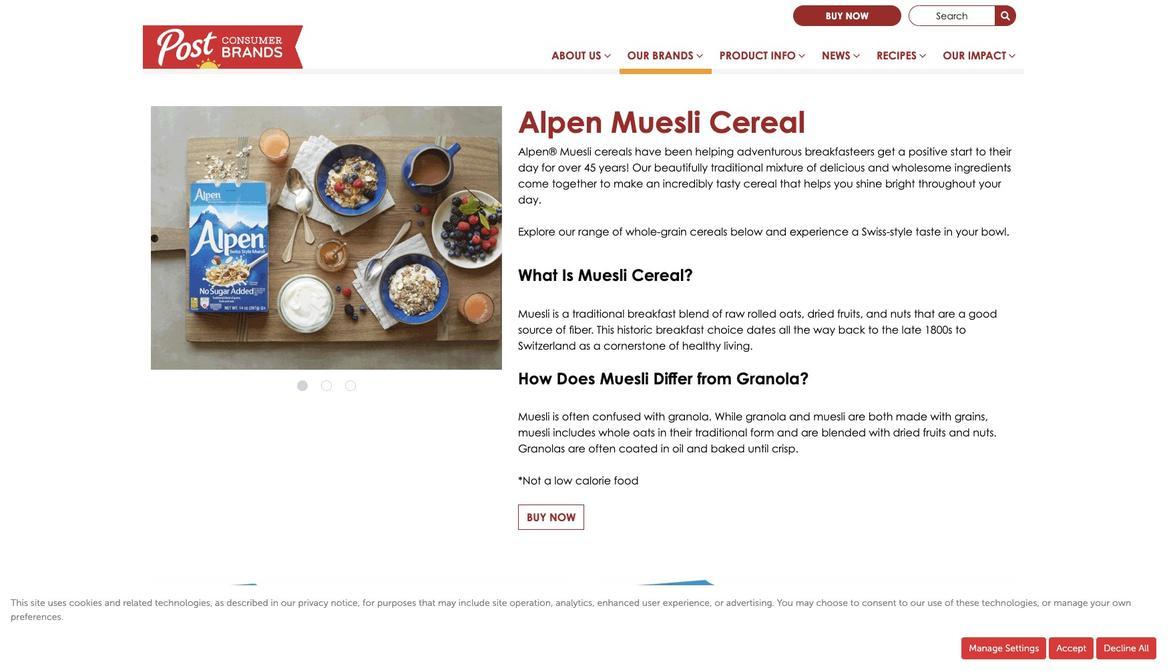 Task type: locate. For each thing, give the bounding box(es) containing it.
this up preferences.
[[11, 598, 28, 609]]

buy now down low on the left bottom of page
[[527, 511, 576, 524]]

None search field
[[909, 5, 1017, 26]]

their inside muesli is often confused with granola. while granola and muesli are both made with grains, muesli includes whole oats in their traditional form and are blended with dried fruits and nuts. granolas are often coated in oil and baked until crisp.
[[670, 426, 692, 440]]

0 horizontal spatial their
[[670, 426, 692, 440]]

your left bowl.
[[956, 225, 979, 239]]

0 vertical spatial this
[[597, 323, 614, 337]]

as
[[579, 339, 591, 353], [215, 598, 224, 609]]

1 horizontal spatial as
[[579, 339, 591, 353]]

an
[[646, 177, 660, 191]]

whole-
[[626, 225, 661, 239]]

2 vertical spatial in
[[661, 442, 670, 456]]

both
[[869, 410, 893, 424]]

good
[[969, 307, 998, 320]]

and left nuts
[[867, 307, 888, 320]]

get
[[878, 145, 896, 159]]

0 vertical spatial that
[[780, 177, 801, 191]]

0 vertical spatial cereals
[[595, 145, 632, 159]]

what
[[518, 265, 558, 285]]

0 horizontal spatial muesli
[[518, 426, 550, 440]]

of inside ', for purposes that may include site operation, analytics, enhanced user experience, or advertising. you may choose to consent to our use of these technologies, or manage your own preferences.'
[[945, 598, 954, 609]]

delicious
[[820, 161, 865, 175]]

site inside ', for purposes that may include site operation, analytics, enhanced user experience, or advertising. you may choose to consent to our use of these technologies, or manage your own preferences.'
[[493, 598, 507, 609]]

buy inside dropdown button
[[527, 511, 547, 524]]

1 may from the left
[[438, 598, 456, 609]]

1 vertical spatial traditional
[[573, 307, 625, 320]]

manage
[[969, 643, 1003, 655]]

day.
[[518, 193, 542, 207]]

2 is from the top
[[553, 410, 559, 424]]

muesli inside muesli is often confused with granola. while granola and muesli are both made with grains, muesli includes whole oats in their traditional form and are blended with dried fruits and nuts. granolas are often coated in oil and baked until crisp.
[[518, 410, 550, 424]]

1 vertical spatial your
[[956, 225, 979, 239]]

now down low on the left bottom of page
[[550, 511, 576, 524]]

with up the oats
[[644, 410, 665, 424]]

with up fruits
[[931, 410, 952, 424]]

buy now inside buy now dropdown button
[[527, 511, 576, 524]]

our inside alpen® muesli cereals have been helping adventurous breakfasteers get a positive start to their day for over 45 years! our beautifully traditional mixture of delicious and wholesome ingredients come together to make an incredibly tasty cereal that helps you shine bright throughout your day.
[[633, 161, 652, 175]]

from
[[698, 369, 732, 389]]

site up preferences.
[[31, 598, 45, 609]]

cereals up the years!
[[595, 145, 632, 159]]

to right consent
[[899, 598, 908, 609]]

muesli inside muesli is a traditional breakfast blend of raw rolled oats, dried fruits, and nuts that are a good source of fiber. this historic breakfast choice dates all the way back to the late 1800s to switzerland as a cornerstone of healthy living.
[[518, 307, 550, 320]]

our inside ', for purposes that may include site operation, analytics, enhanced user experience, or advertising. you may choose to consent to our use of these technologies, or manage your own preferences.'
[[911, 598, 925, 609]]

to right 1800s
[[956, 323, 967, 337]]

wholesome
[[892, 161, 952, 175]]

may right you
[[796, 598, 814, 609]]

the down nuts
[[882, 323, 899, 337]]

dried down 'made'
[[893, 426, 920, 440]]

cereal
[[744, 177, 777, 191]]

with down both
[[869, 426, 891, 440]]

1 horizontal spatial dried
[[893, 426, 920, 440]]

buy for buy now link
[[826, 10, 843, 21]]

privacy notice link
[[298, 598, 358, 609]]

your inside alpen® muesli cereals have been helping adventurous breakfasteers get a positive start to their day for over 45 years! our beautifully traditional mixture of delicious and wholesome ingredients come together to make an incredibly tasty cereal that helps you shine bright throughout your day.
[[979, 177, 1002, 191]]

muesli up the "granolas"
[[518, 410, 550, 424]]

0 horizontal spatial buy now
[[527, 511, 576, 524]]

1 horizontal spatial for
[[542, 161, 555, 175]]

0 horizontal spatial dried
[[808, 307, 835, 320]]

0 vertical spatial buy now
[[826, 10, 869, 21]]

0 horizontal spatial cereals
[[595, 145, 632, 159]]

you
[[777, 598, 794, 609]]

muesli up the have
[[611, 104, 701, 140]]

traditional inside muesli is often confused with granola. while granola and muesli are both made with grains, muesli includes whole oats in their traditional form and are blended with dried fruits and nuts. granolas are often coated in oil and baked until crisp.
[[695, 426, 748, 440]]

muesli down cornerstone
[[600, 369, 649, 389]]

muesli inside alpen® muesli cereals have been helping adventurous breakfasteers get a positive start to their day for over 45 years! our beautifully traditional mixture of delicious and wholesome ingredients come together to make an incredibly tasty cereal that helps you shine bright throughout your day.
[[560, 145, 592, 159]]

0 vertical spatial traditional
[[711, 161, 763, 175]]

our left range
[[559, 225, 575, 239]]

of inside alpen® muesli cereals have been helping adventurous breakfasteers get a positive start to their day for over 45 years! our beautifully traditional mixture of delicious and wholesome ingredients come together to make an incredibly tasty cereal that helps you shine bright throughout your day.
[[807, 161, 817, 175]]

0 horizontal spatial now
[[550, 511, 576, 524]]

that up "late"
[[914, 307, 936, 320]]

breakfast down blend
[[656, 323, 705, 337]]

1800s
[[925, 323, 953, 337]]

muesli right is
[[578, 265, 627, 285]]

now inside "menu item"
[[846, 10, 869, 21]]

or left advertising.
[[715, 598, 724, 609]]

crisp.
[[772, 442, 799, 456]]

their up ingredients
[[990, 145, 1012, 159]]

post consumer brands image
[[143, 26, 303, 69]]

1 vertical spatial their
[[670, 426, 692, 440]]

of left raw
[[712, 307, 723, 320]]

0 horizontal spatial with
[[644, 410, 665, 424]]

now up the news
[[846, 10, 869, 21]]

0 horizontal spatial technologies,
[[155, 598, 213, 609]]

our for our brands
[[628, 49, 650, 62]]

living.
[[724, 339, 753, 353]]

a inside alpen® muesli cereals have been helping adventurous breakfasteers get a positive start to their day for over 45 years! our beautifully traditional mixture of delicious and wholesome ingredients come together to make an incredibly tasty cereal that helps you shine bright throughout your day.
[[899, 145, 906, 159]]

muesli up the "granolas"
[[518, 426, 550, 440]]

our brands link
[[620, 42, 712, 74]]

Search text field
[[909, 5, 996, 26]]

buy for buy now dropdown button
[[527, 511, 547, 524]]

technologies,
[[155, 598, 213, 609], [982, 598, 1040, 609]]

1 horizontal spatial their
[[990, 145, 1012, 159]]

how
[[518, 369, 552, 389]]

or left manage
[[1042, 598, 1052, 609]]

technologies, right related
[[155, 598, 213, 609]]

0 vertical spatial as
[[579, 339, 591, 353]]

0 horizontal spatial or
[[715, 598, 724, 609]]

0 vertical spatial now
[[846, 10, 869, 21]]

1 vertical spatial that
[[914, 307, 936, 320]]

1 vertical spatial this
[[11, 598, 28, 609]]

our left impact at the top
[[943, 49, 965, 62]]

1 horizontal spatial our
[[911, 598, 925, 609]]

0 horizontal spatial for
[[363, 598, 375, 609]]

all
[[1139, 643, 1150, 655]]

these
[[957, 598, 980, 609]]

your down ingredients
[[979, 177, 1002, 191]]

beautifully
[[654, 161, 708, 175]]

dried inside muesli is often confused with granola. while granola and muesli are both made with grains, muesli includes whole oats in their traditional form and are blended with dried fruits and nuts. granolas are often coated in oil and baked until crisp.
[[893, 426, 920, 440]]

cookies
[[69, 598, 102, 609]]

muesli up source at left
[[518, 307, 550, 320]]

cereals right grain
[[690, 225, 728, 239]]

dried up way
[[808, 307, 835, 320]]

1 vertical spatial as
[[215, 598, 224, 609]]

our impact link
[[935, 42, 1025, 74]]

often up includes
[[562, 410, 590, 424]]

2 vertical spatial traditional
[[695, 426, 748, 440]]

buy now inside buy now link
[[826, 10, 869, 21]]

1 is from the top
[[553, 307, 559, 320]]

a right get
[[899, 145, 906, 159]]

to up ingredients
[[976, 145, 987, 159]]

is up includes
[[553, 410, 559, 424]]

muesli
[[814, 410, 846, 424], [518, 426, 550, 440]]

buy inside "menu item"
[[826, 10, 843, 21]]

food
[[614, 474, 639, 488]]

0 horizontal spatial site
[[31, 598, 45, 609]]

of up helps
[[807, 161, 817, 175]]

traditional up fiber.
[[573, 307, 625, 320]]

in right taste
[[945, 225, 953, 239]]

in right the oats
[[658, 426, 667, 440]]

may left include
[[438, 598, 456, 609]]

experience
[[790, 225, 849, 239]]

our down the have
[[633, 161, 652, 175]]

technologies, right these at right
[[982, 598, 1040, 609]]

form
[[751, 426, 774, 440]]

privacy notice
[[298, 598, 358, 609]]

1 horizontal spatial the
[[882, 323, 899, 337]]

for right , on the bottom left of page
[[363, 598, 375, 609]]

of right use
[[945, 598, 954, 609]]

that right the purposes
[[419, 598, 436, 609]]

buy down *not
[[527, 511, 547, 524]]

often down whole
[[589, 442, 616, 456]]

now for buy now dropdown button
[[550, 511, 576, 524]]

this right fiber.
[[597, 323, 614, 337]]

45
[[584, 161, 596, 175]]

now inside dropdown button
[[550, 511, 576, 524]]

1 horizontal spatial this
[[597, 323, 614, 337]]

1 horizontal spatial technologies,
[[982, 598, 1040, 609]]

search image
[[1001, 12, 1011, 21]]

to right "back"
[[869, 323, 879, 337]]

1 vertical spatial our
[[911, 598, 925, 609]]

1 horizontal spatial that
[[780, 177, 801, 191]]

1 vertical spatial buy now
[[527, 511, 576, 524]]

1 vertical spatial often
[[589, 442, 616, 456]]

accept
[[1057, 643, 1087, 655]]

your
[[979, 177, 1002, 191], [956, 225, 979, 239], [1091, 598, 1110, 609]]

to down the years!
[[600, 177, 611, 191]]

1 horizontal spatial or
[[1042, 598, 1052, 609]]

grains,
[[955, 410, 989, 424]]

impact
[[968, 49, 1007, 62]]

0 horizontal spatial as
[[215, 598, 224, 609]]

helps
[[804, 177, 831, 191]]

and right oil
[[687, 442, 708, 456]]

0 vertical spatial our
[[559, 225, 575, 239]]

traditional up baked
[[695, 426, 748, 440]]

you
[[834, 177, 853, 191]]

buy up the news
[[826, 10, 843, 21]]

your left own on the right
[[1091, 598, 1110, 609]]

*not
[[518, 474, 541, 488]]

for inside ', for purposes that may include site operation, analytics, enhanced user experience, or advertising. you may choose to consent to our use of these technologies, or manage your own preferences.'
[[363, 598, 375, 609]]

in left oil
[[661, 442, 670, 456]]

1 horizontal spatial muesli
[[814, 410, 846, 424]]

and right granola
[[790, 410, 811, 424]]

2 horizontal spatial that
[[914, 307, 936, 320]]

0 vertical spatial your
[[979, 177, 1002, 191]]

1 vertical spatial is
[[553, 410, 559, 424]]

swiss-
[[862, 225, 890, 239]]

as down fiber.
[[579, 339, 591, 353]]

product info link
[[712, 42, 814, 74]]

incredibly
[[663, 177, 714, 191]]

1 horizontal spatial site
[[493, 598, 507, 609]]

that down mixture
[[780, 177, 801, 191]]

0 vertical spatial dried
[[808, 307, 835, 320]]

of left healthy
[[669, 339, 680, 353]]

buy now for buy now link
[[826, 10, 869, 21]]

2 vertical spatial your
[[1091, 598, 1110, 609]]

alpen® muesli cereals have been helping adventurous breakfasteers get a positive start to their day for over 45 years! our beautifully traditional mixture of delicious and wholesome ingredients come together to make an incredibly tasty cereal that helps you shine bright throughout your day.
[[518, 145, 1012, 207]]

our
[[628, 49, 650, 62], [943, 49, 965, 62], [633, 161, 652, 175]]

buy
[[826, 10, 843, 21], [527, 511, 547, 524]]

0 horizontal spatial the
[[794, 323, 811, 337]]

style
[[890, 225, 913, 239]]

muesli up the over
[[560, 145, 592, 159]]

traditional inside alpen® muesli cereals have been helping adventurous breakfasteers get a positive start to their day for over 45 years! our beautifully traditional mixture of delicious and wholesome ingredients come together to make an incredibly tasty cereal that helps you shine bright throughout your day.
[[711, 161, 763, 175]]

0 vertical spatial is
[[553, 307, 559, 320]]

this site uses cookies and related technologies, as described in our privacy notice
[[11, 598, 358, 609]]

a left low on the left bottom of page
[[544, 474, 552, 488]]

does
[[557, 369, 596, 389]]

made
[[896, 410, 928, 424]]

1 horizontal spatial buy now
[[826, 10, 869, 21]]

granolas
[[518, 442, 565, 456]]

2 vertical spatial that
[[419, 598, 436, 609]]

2 technologies, from the left
[[982, 598, 1040, 609]]

our left brands
[[628, 49, 650, 62]]

1 vertical spatial now
[[550, 511, 576, 524]]

0 vertical spatial often
[[562, 410, 590, 424]]

,
[[358, 598, 360, 609]]

this inside muesli is a traditional breakfast blend of raw rolled oats, dried fruits, and nuts that are a good source of fiber. this historic breakfast choice dates all the way back to the late 1800s to switzerland as a cornerstone of healthy living.
[[597, 323, 614, 337]]

and inside alpen® muesli cereals have been helping adventurous breakfasteers get a positive start to their day for over 45 years! our beautifully traditional mixture of delicious and wholesome ingredients come together to make an incredibly tasty cereal that helps you shine bright throughout your day.
[[868, 161, 890, 175]]

granola.
[[668, 410, 712, 424]]

0 vertical spatial muesli
[[814, 410, 846, 424]]

site right include
[[493, 598, 507, 609]]

their up oil
[[670, 426, 692, 440]]

this
[[597, 323, 614, 337], [11, 598, 28, 609]]

oil
[[673, 442, 684, 456]]

0 vertical spatial buy
[[826, 10, 843, 21]]

cornerstone
[[604, 339, 666, 353]]

muesli up the blended
[[814, 410, 846, 424]]

1 horizontal spatial buy
[[826, 10, 843, 21]]

breakfast
[[628, 307, 676, 320], [656, 323, 705, 337]]

about us link
[[544, 42, 620, 74]]

in
[[945, 225, 953, 239], [658, 426, 667, 440], [661, 442, 670, 456]]

purposes
[[377, 598, 417, 609]]

explore
[[518, 225, 556, 239]]

a left good
[[959, 307, 966, 320]]

1 vertical spatial dried
[[893, 426, 920, 440]]

as left described
[[215, 598, 224, 609]]

our brands
[[628, 49, 694, 62]]

1 vertical spatial for
[[363, 598, 375, 609]]

in our
[[271, 598, 296, 609]]

decline all button
[[1097, 638, 1157, 660]]

with
[[644, 410, 665, 424], [931, 410, 952, 424], [869, 426, 891, 440]]

us
[[589, 49, 602, 62]]

menu
[[544, 42, 1025, 74]]

0 vertical spatial for
[[542, 161, 555, 175]]

for down the alpen®
[[542, 161, 555, 175]]

our left use
[[911, 598, 925, 609]]

0 horizontal spatial may
[[438, 598, 456, 609]]

shine
[[856, 177, 883, 191]]

1 horizontal spatial cereals
[[690, 225, 728, 239]]

is for a
[[553, 307, 559, 320]]

decline
[[1104, 643, 1137, 655]]

is inside muesli is a traditional breakfast blend of raw rolled oats, dried fruits, and nuts that are a good source of fiber. this historic breakfast choice dates all the way back to the late 1800s to switzerland as a cornerstone of healthy living.
[[553, 307, 559, 320]]

breakfast up historic
[[628, 307, 676, 320]]

accept button
[[1050, 638, 1094, 660]]

0 horizontal spatial buy
[[527, 511, 547, 524]]

buy now up the news
[[826, 10, 869, 21]]

is inside muesli is often confused with granola. while granola and muesli are both made with grains, muesli includes whole oats in their traditional form and are blended with dried fruits and nuts. granolas are often coated in oil and baked until crisp.
[[553, 410, 559, 424]]

recipes
[[877, 49, 917, 62]]

are up 1800s
[[938, 307, 956, 320]]

as inside muesli is a traditional breakfast blend of raw rolled oats, dried fruits, and nuts that are a good source of fiber. this historic breakfast choice dates all the way back to the late 1800s to switzerland as a cornerstone of healthy living.
[[579, 339, 591, 353]]

is up source at left
[[553, 307, 559, 320]]

that
[[780, 177, 801, 191], [914, 307, 936, 320], [419, 598, 436, 609]]

1 horizontal spatial may
[[796, 598, 814, 609]]

1 vertical spatial buy
[[527, 511, 547, 524]]

taste
[[916, 225, 942, 239]]

the right 'all'
[[794, 323, 811, 337]]

and down grains,
[[949, 426, 970, 440]]

1 horizontal spatial now
[[846, 10, 869, 21]]

of right range
[[613, 225, 623, 239]]

0 horizontal spatial that
[[419, 598, 436, 609]]

*not a low calorie food
[[518, 474, 639, 488]]

2 site from the left
[[493, 598, 507, 609]]

0 vertical spatial their
[[990, 145, 1012, 159]]

1 or from the left
[[715, 598, 724, 609]]

cereals inside alpen® muesli cereals have been helping adventurous breakfasteers get a positive start to their day for over 45 years! our beautifully traditional mixture of delicious and wholesome ingredients come together to make an incredibly tasty cereal that helps you shine bright throughout your day.
[[595, 145, 632, 159]]

2 the from the left
[[882, 323, 899, 337]]

that inside ', for purposes that may include site operation, analytics, enhanced user experience, or advertising. you may choose to consent to our use of these technologies, or manage your own preferences.'
[[419, 598, 436, 609]]

and down get
[[868, 161, 890, 175]]

a left swiss-
[[852, 225, 859, 239]]

back
[[839, 323, 866, 337]]

oats,
[[780, 307, 805, 320]]

traditional up tasty
[[711, 161, 763, 175]]



Task type: describe. For each thing, give the bounding box(es) containing it.
alpen muesli cereal
[[518, 104, 806, 140]]

are up the blended
[[849, 410, 866, 424]]

and left related
[[105, 598, 121, 609]]

0 horizontal spatial this
[[11, 598, 28, 609]]

granola?
[[737, 369, 809, 389]]

breakfasteers
[[805, 145, 875, 159]]

bowl.
[[982, 225, 1010, 239]]

enhanced
[[598, 598, 640, 609]]

explore our range of whole-grain cereals below and experience a swiss-style taste in your bowl.
[[518, 225, 1010, 239]]

that inside muesli is a traditional breakfast blend of raw rolled oats, dried fruits, and nuts that are a good source of fiber. this historic breakfast choice dates all the way back to the late 1800s to switzerland as a cornerstone of healthy living.
[[914, 307, 936, 320]]

are left the blended
[[802, 426, 819, 440]]

and up crisp.
[[777, 426, 799, 440]]

make
[[614, 177, 643, 191]]

of left fiber.
[[556, 323, 566, 337]]

throughout
[[919, 177, 976, 191]]

day
[[518, 161, 539, 175]]

2 may from the left
[[796, 598, 814, 609]]

described
[[227, 598, 268, 609]]

choose
[[817, 598, 848, 609]]

years!
[[599, 161, 630, 175]]

own
[[1113, 598, 1132, 609]]

cereal?
[[632, 265, 693, 285]]

calorie
[[576, 474, 611, 488]]

ingredients
[[955, 161, 1012, 175]]

is for often
[[553, 410, 559, 424]]

nuts
[[891, 307, 911, 320]]

1 vertical spatial muesli
[[518, 426, 550, 440]]

fruits
[[923, 426, 946, 440]]

a bowl of alpen no sugar added with bowls of cereal, sugar and fruit nearby. image
[[151, 106, 502, 370]]

about
[[552, 49, 586, 62]]

technologies, inside ', for purposes that may include site operation, analytics, enhanced user experience, or advertising. you may choose to consent to our use of these technologies, or manage your own preferences.'
[[982, 598, 1040, 609]]

their inside alpen® muesli cereals have been helping adventurous breakfasteers get a positive start to their day for over 45 years! our beautifully traditional mixture of delicious and wholesome ingredients come together to make an incredibly tasty cereal that helps you shine bright throughout your day.
[[990, 145, 1012, 159]]

come
[[518, 177, 549, 191]]

granola
[[746, 410, 787, 424]]

alpen®
[[518, 145, 557, 159]]

menu containing about us
[[544, 42, 1025, 74]]

buy now link
[[793, 5, 902, 26]]

traditional inside muesli is a traditional breakfast blend of raw rolled oats, dried fruits, and nuts that are a good source of fiber. this historic breakfast choice dates all the way back to the late 1800s to switzerland as a cornerstone of healthy living.
[[573, 307, 625, 320]]

source
[[518, 323, 553, 337]]

advertising.
[[727, 598, 775, 609]]

until
[[748, 442, 769, 456]]

dates
[[747, 323, 776, 337]]

start
[[951, 145, 973, 159]]

dried inside muesli is a traditional breakfast blend of raw rolled oats, dried fruits, and nuts that are a good source of fiber. this historic breakfast choice dates all the way back to the late 1800s to switzerland as a cornerstone of healthy living.
[[808, 307, 835, 320]]

historic
[[617, 323, 653, 337]]

1 horizontal spatial with
[[869, 426, 891, 440]]

product
[[720, 49, 768, 62]]

and inside muesli is a traditional breakfast blend of raw rolled oats, dried fruits, and nuts that are a good source of fiber. this historic breakfast choice dates all the way back to the late 1800s to switzerland as a cornerstone of healthy living.
[[867, 307, 888, 320]]

all
[[779, 323, 791, 337]]

and right below at the right
[[766, 225, 787, 239]]

a down fiber.
[[594, 339, 601, 353]]

1 vertical spatial cereals
[[690, 225, 728, 239]]

adventurous
[[737, 145, 802, 159]]

way
[[814, 323, 836, 337]]

blended
[[822, 426, 866, 440]]

buy now menu item
[[793, 5, 902, 26]]

how does muesli differ from granola?
[[518, 369, 809, 389]]

traditional for with
[[695, 426, 748, 440]]

operation,
[[510, 598, 553, 609]]

recipes link
[[869, 42, 935, 74]]

traditional for been
[[711, 161, 763, 175]]

are inside muesli is a traditional breakfast blend of raw rolled oats, dried fruits, and nuts that are a good source of fiber. this historic breakfast choice dates all the way back to the late 1800s to switzerland as a cornerstone of healthy living.
[[938, 307, 956, 320]]

oats
[[633, 426, 655, 440]]

while
[[715, 410, 743, 424]]

decline all
[[1104, 643, 1150, 655]]

fruits,
[[838, 307, 864, 320]]

that inside alpen® muesli cereals have been helping adventurous breakfasteers get a positive start to their day for over 45 years! our beautifully traditional mixture of delicious and wholesome ingredients come together to make an incredibly tasty cereal that helps you shine bright throughout your day.
[[780, 177, 801, 191]]

now for buy now link
[[846, 10, 869, 21]]

uses
[[48, 598, 67, 609]]

0 vertical spatial breakfast
[[628, 307, 676, 320]]

about us
[[552, 49, 602, 62]]

1 vertical spatial breakfast
[[656, 323, 705, 337]]

1 the from the left
[[794, 323, 811, 337]]

low
[[555, 474, 573, 488]]

0 horizontal spatial our
[[559, 225, 575, 239]]

0 vertical spatial in
[[945, 225, 953, 239]]

range
[[578, 225, 610, 239]]

2 or from the left
[[1042, 598, 1052, 609]]

healthy
[[682, 339, 721, 353]]

your inside ', for purposes that may include site operation, analytics, enhanced user experience, or advertising. you may choose to consent to our use of these technologies, or manage your own preferences.'
[[1091, 598, 1110, 609]]

rolled
[[748, 307, 777, 320]]

below
[[731, 225, 763, 239]]

is
[[562, 265, 574, 285]]

alpen muesli original image
[[600, 579, 739, 671]]

buy now button
[[518, 505, 585, 531]]

together
[[552, 177, 597, 191]]

positive
[[909, 145, 948, 159]]

2 horizontal spatial with
[[931, 410, 952, 424]]

, for purposes that may include site operation, analytics, enhanced user experience, or advertising. you may choose to consent to our use of these technologies, or manage your own preferences.
[[11, 598, 1132, 623]]

manage settings button
[[962, 638, 1047, 660]]

brands
[[653, 49, 694, 62]]

are down includes
[[568, 442, 586, 456]]

use
[[928, 598, 943, 609]]

a up fiber.
[[562, 307, 570, 320]]

news link
[[814, 42, 869, 74]]

related
[[123, 598, 152, 609]]

1 vertical spatial in
[[658, 426, 667, 440]]

user
[[643, 598, 661, 609]]

cereal
[[709, 104, 806, 140]]

muesli is often confused with granola. while granola and muesli are both made with grains, muesli includes whole oats in their traditional form and are blended with dried fruits and nuts. granolas are often coated in oil and baked until crisp.
[[518, 410, 997, 456]]

1 site from the left
[[31, 598, 45, 609]]

analytics,
[[556, 598, 595, 609]]

to right choose at bottom
[[851, 598, 860, 609]]

confused
[[593, 410, 641, 424]]

experience,
[[663, 598, 712, 609]]

our for our impact
[[943, 49, 965, 62]]

buy now for buy now dropdown button
[[527, 511, 576, 524]]

1 technologies, from the left
[[155, 598, 213, 609]]

nuts.
[[973, 426, 997, 440]]

for inside alpen® muesli cereals have been helping adventurous breakfasteers get a positive start to their day for over 45 years! our beautifully traditional mixture of delicious and wholesome ingredients come together to make an incredibly tasty cereal that helps you shine bright throughout your day.
[[542, 161, 555, 175]]

have
[[635, 145, 662, 159]]

tasty
[[716, 177, 741, 191]]

fiber.
[[569, 323, 594, 337]]



Task type: vqa. For each thing, say whether or not it's contained in the screenshot.
Overnight to the left
no



